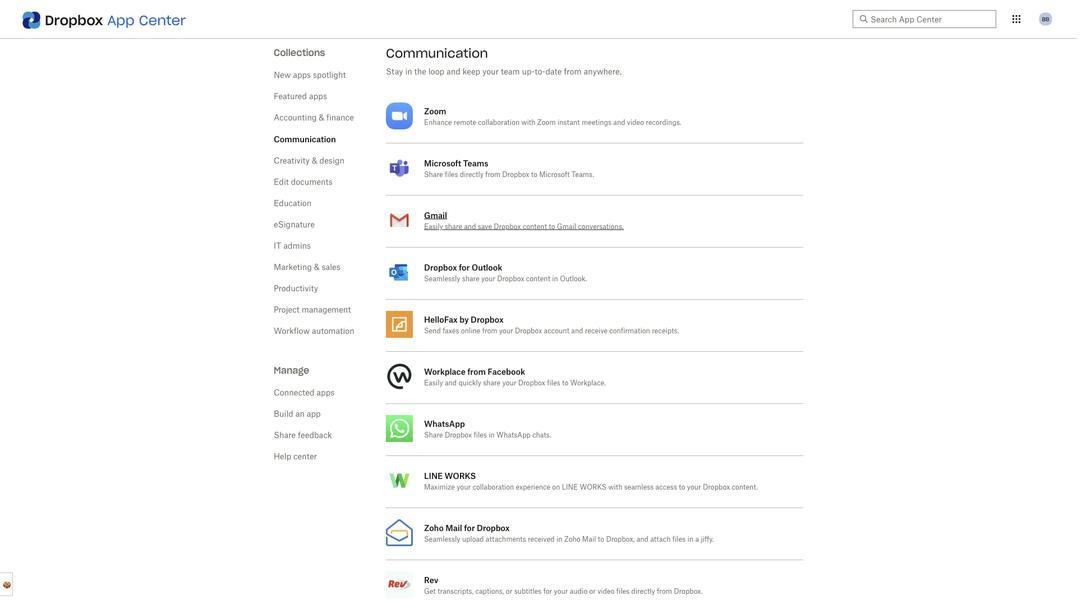 Task type: locate. For each thing, give the bounding box(es) containing it.
facebook
[[488, 367, 525, 377]]

communication up 'creativity & design' on the top left of the page
[[274, 134, 336, 144]]

dropbox left app
[[45, 12, 103, 29]]

an
[[296, 411, 305, 419]]

mail up upload
[[446, 524, 462, 533]]

0 vertical spatial mail
[[446, 524, 462, 533]]

your down facebook
[[502, 380, 516, 387]]

from up "quickly"
[[467, 367, 486, 377]]

workplace.
[[570, 380, 606, 387]]

anywhere.
[[584, 68, 622, 76]]

0 vertical spatial easily
[[424, 224, 443, 231]]

share down outlook
[[462, 276, 480, 283]]

from right online on the bottom of page
[[482, 328, 497, 335]]

and inside zoho mail for dropbox seamlessly upload attachments received in zoho mail to dropbox, and attach files in a jiffy.
[[637, 537, 649, 544]]

from left dropbox. at the right bottom of the page
[[657, 589, 672, 596]]

gmail
[[424, 211, 447, 220], [557, 224, 576, 231]]

to inside 'line works maximize your collaboration experience on line works with seamless access to your dropbox content.'
[[679, 485, 685, 491]]

experience
[[516, 485, 550, 491]]

and down workplace in the left of the page
[[445, 380, 457, 387]]

0 horizontal spatial zoho
[[424, 524, 444, 533]]

dropbox inside workplace from facebook easily and quickly share your dropbox files to workplace.
[[518, 380, 545, 387]]

share left 'save'
[[445, 224, 462, 231]]

in left outlook.
[[552, 276, 558, 283]]

files down enhance
[[445, 172, 458, 178]]

1 horizontal spatial zoom
[[537, 120, 556, 126]]

1 horizontal spatial or
[[589, 589, 596, 596]]

it
[[274, 242, 281, 250]]

easily left 'save'
[[424, 224, 443, 231]]

your down outlook
[[481, 276, 495, 283]]

1 horizontal spatial with
[[608, 485, 622, 491]]

dropbox down facebook
[[518, 380, 545, 387]]

1 vertical spatial collaboration
[[473, 485, 514, 491]]

mail left the dropbox,
[[582, 537, 596, 544]]

content left outlook.
[[526, 276, 550, 283]]

0 vertical spatial &
[[319, 114, 324, 122]]

from
[[564, 68, 582, 76], [485, 172, 500, 178], [482, 328, 497, 335], [467, 367, 486, 377], [657, 589, 672, 596]]

1 horizontal spatial zoho
[[564, 537, 580, 544]]

Search App Center text field
[[871, 13, 990, 25]]

0 horizontal spatial zoom
[[424, 106, 446, 116]]

whatsapp share dropbox files in whatsapp chats.
[[424, 419, 551, 439]]

your left the audio
[[554, 589, 568, 596]]

share inside microsoft teams share files directly from dropbox to microsoft teams.
[[424, 172, 443, 178]]

1 vertical spatial gmail
[[557, 224, 576, 231]]

and inside zoom enhance remote collaboration with zoom instant meetings and video recordings.
[[613, 120, 625, 126]]

dropbox inside 'gmail easily share and save dropbox content to gmail conversations.'
[[494, 224, 521, 231]]

2 vertical spatial for
[[543, 589, 552, 596]]

line up maximize
[[424, 472, 443, 481]]

collaboration left "experience"
[[473, 485, 514, 491]]

confirmation
[[609, 328, 650, 335]]

0 vertical spatial communication
[[386, 45, 488, 61]]

files down "quickly"
[[474, 433, 487, 439]]

project
[[274, 306, 300, 314]]

share up maximize
[[424, 433, 443, 439]]

0 vertical spatial zoho
[[424, 524, 444, 533]]

dropbox left "content."
[[703, 485, 730, 491]]

2 seamlessly from the top
[[424, 537, 460, 544]]

workflow
[[274, 328, 310, 336]]

and inside workplace from facebook easily and quickly share your dropbox files to workplace.
[[445, 380, 457, 387]]

share down facebook
[[483, 380, 501, 387]]

1 vertical spatial directly
[[632, 589, 655, 596]]

seamlessly left upload
[[424, 537, 460, 544]]

in left a on the right bottom of the page
[[688, 537, 694, 544]]

1 horizontal spatial communication
[[386, 45, 488, 61]]

stay
[[386, 68, 403, 76]]

project management link
[[274, 306, 351, 314]]

your inside hellofax by dropbox send faxes online from your dropbox account and receive confirmation receipts.
[[499, 328, 513, 335]]

your right online on the bottom of page
[[499, 328, 513, 335]]

0 vertical spatial works
[[445, 472, 476, 481]]

to
[[531, 172, 538, 178], [549, 224, 555, 231], [562, 380, 569, 387], [679, 485, 685, 491], [598, 537, 604, 544]]

1 vertical spatial share
[[462, 276, 480, 283]]

apps right new
[[293, 71, 311, 79]]

and right "meetings"
[[613, 120, 625, 126]]

to left workplace.
[[562, 380, 569, 387]]

& left finance
[[319, 114, 324, 122]]

content.
[[732, 485, 758, 491]]

dropbox down "quickly"
[[445, 433, 472, 439]]

video inside zoom enhance remote collaboration with zoom instant meetings and video recordings.
[[627, 120, 644, 126]]

1 vertical spatial video
[[598, 589, 615, 596]]

0 vertical spatial seamlessly
[[424, 276, 460, 283]]

outlook
[[472, 263, 502, 272]]

1 horizontal spatial video
[[627, 120, 644, 126]]

0 vertical spatial collaboration
[[478, 120, 520, 126]]

workplace from facebook easily and quickly share your dropbox files to workplace.
[[424, 367, 606, 387]]

and left attach
[[637, 537, 649, 544]]

zoho right received
[[564, 537, 580, 544]]

conversations.
[[578, 224, 624, 231]]

1 vertical spatial zoom
[[537, 120, 556, 126]]

to inside workplace from facebook easily and quickly share your dropbox files to workplace.
[[562, 380, 569, 387]]

connected apps
[[274, 389, 335, 397]]

in
[[405, 68, 412, 76], [552, 276, 558, 283], [489, 433, 495, 439], [556, 537, 562, 544], [688, 537, 694, 544]]

stay in the loop and keep your team up-to-date from anywhere.
[[386, 68, 622, 76]]

and inside 'gmail easily share and save dropbox content to gmail conversations.'
[[464, 224, 476, 231]]

or left subtitles at bottom
[[506, 589, 512, 596]]

microsoft left teams.
[[539, 172, 570, 178]]

easily
[[424, 224, 443, 231], [424, 380, 443, 387]]

1 horizontal spatial directly
[[632, 589, 655, 596]]

files left a on the right bottom of the page
[[673, 537, 686, 544]]

dropbox up 'gmail easily share and save dropbox content to gmail conversations.'
[[502, 172, 529, 178]]

dropbox right 'save'
[[494, 224, 521, 231]]

design
[[320, 157, 344, 165]]

0 vertical spatial zoom
[[424, 106, 446, 116]]

apps up the accounting & finance
[[309, 93, 327, 100]]

your
[[482, 68, 499, 76], [481, 276, 495, 283], [499, 328, 513, 335], [502, 380, 516, 387], [457, 485, 471, 491], [687, 485, 701, 491], [554, 589, 568, 596]]

0 vertical spatial whatsapp
[[424, 419, 465, 429]]

1 easily from the top
[[424, 224, 443, 231]]

directly down the teams
[[460, 172, 484, 178]]

1 or from the left
[[506, 589, 512, 596]]

microsoft left the teams
[[424, 158, 461, 168]]

collaboration right remote at the top of the page
[[478, 120, 520, 126]]

0 vertical spatial content
[[523, 224, 547, 231]]

0 horizontal spatial mail
[[446, 524, 462, 533]]

files right the audio
[[616, 589, 630, 596]]

&
[[319, 114, 324, 122], [312, 157, 317, 165], [314, 264, 320, 272]]

zoom up enhance
[[424, 106, 446, 116]]

1 vertical spatial with
[[608, 485, 622, 491]]

line right the on
[[562, 485, 578, 491]]

1 horizontal spatial mail
[[582, 537, 596, 544]]

on
[[552, 485, 560, 491]]

share
[[424, 172, 443, 178], [274, 432, 296, 440], [424, 433, 443, 439]]

easily inside 'gmail easily share and save dropbox content to gmail conversations.'
[[424, 224, 443, 231]]

admins
[[283, 242, 311, 250]]

share down enhance
[[424, 172, 443, 178]]

content right 'save'
[[523, 224, 547, 231]]

project management
[[274, 306, 351, 314]]

dropbox.
[[674, 589, 703, 596]]

directly inside microsoft teams share files directly from dropbox to microsoft teams.
[[460, 172, 484, 178]]

with left "instant"
[[521, 120, 536, 126]]

0 vertical spatial with
[[521, 120, 536, 126]]

communication
[[386, 45, 488, 61], [274, 134, 336, 144]]

microsoft
[[424, 158, 461, 168], [539, 172, 570, 178]]

share inside 'gmail easily share and save dropbox content to gmail conversations.'
[[445, 224, 462, 231]]

0 vertical spatial microsoft
[[424, 158, 461, 168]]

to up 'gmail easily share and save dropbox content to gmail conversations.'
[[531, 172, 538, 178]]

zoom left "instant"
[[537, 120, 556, 126]]

video right the audio
[[598, 589, 615, 596]]

files inside workplace from facebook easily and quickly share your dropbox files to workplace.
[[547, 380, 560, 387]]

to left the dropbox,
[[598, 537, 604, 544]]

mail
[[446, 524, 462, 533], [582, 537, 596, 544]]

center
[[139, 12, 186, 29]]

works up maximize
[[445, 472, 476, 481]]

transcripts,
[[438, 589, 474, 596]]

1 vertical spatial works
[[580, 485, 607, 491]]

with left seamless
[[608, 485, 622, 491]]

1 vertical spatial &
[[312, 157, 317, 165]]

for up upload
[[464, 524, 475, 533]]

chats.
[[532, 433, 551, 439]]

share down build
[[274, 432, 296, 440]]

0 horizontal spatial video
[[598, 589, 615, 596]]

to right access at the bottom of the page
[[679, 485, 685, 491]]

recordings.
[[646, 120, 681, 126]]

works right the on
[[580, 485, 607, 491]]

dropbox left account
[[515, 328, 542, 335]]

2 vertical spatial share
[[483, 380, 501, 387]]

0 horizontal spatial communication
[[274, 134, 336, 144]]

1 vertical spatial for
[[464, 524, 475, 533]]

0 vertical spatial share
[[445, 224, 462, 231]]

1 vertical spatial line
[[562, 485, 578, 491]]

marketing
[[274, 264, 312, 272]]

to inside 'gmail easily share and save dropbox content to gmail conversations.'
[[549, 224, 555, 231]]

bb
[[1042, 15, 1049, 22]]

build an app link
[[274, 411, 321, 419]]

content
[[523, 224, 547, 231], [526, 276, 550, 283]]

0 vertical spatial line
[[424, 472, 443, 481]]

in inside whatsapp share dropbox files in whatsapp chats.
[[489, 433, 495, 439]]

manage
[[274, 365, 309, 376]]

zoom
[[424, 106, 446, 116], [537, 120, 556, 126]]

communication up loop
[[386, 45, 488, 61]]

& left design
[[312, 157, 317, 165]]

zoho
[[424, 524, 444, 533], [564, 537, 580, 544]]

0 vertical spatial apps
[[293, 71, 311, 79]]

dropbox,
[[606, 537, 635, 544]]

and
[[447, 68, 460, 76], [613, 120, 625, 126], [464, 224, 476, 231], [571, 328, 583, 335], [445, 380, 457, 387], [637, 537, 649, 544]]

date
[[546, 68, 562, 76]]

automation
[[312, 328, 354, 336]]

audio
[[570, 589, 588, 596]]

bb button
[[1037, 10, 1055, 28]]

or right the audio
[[589, 589, 596, 596]]

2 easily from the top
[[424, 380, 443, 387]]

works
[[445, 472, 476, 481], [580, 485, 607, 491]]

0 horizontal spatial or
[[506, 589, 512, 596]]

0 horizontal spatial directly
[[460, 172, 484, 178]]

from down the teams
[[485, 172, 500, 178]]

to left conversations.
[[549, 224, 555, 231]]

teams
[[463, 158, 488, 168]]

from inside workplace from facebook easily and quickly share your dropbox files to workplace.
[[467, 367, 486, 377]]

productivity
[[274, 285, 318, 293]]

files left workplace.
[[547, 380, 560, 387]]

0 horizontal spatial with
[[521, 120, 536, 126]]

seamlessly up hellofax
[[424, 276, 460, 283]]

for inside dropbox for outlook seamlessly share your dropbox content in outlook.
[[459, 263, 470, 272]]

captions,
[[475, 589, 504, 596]]

& for sales
[[314, 264, 320, 272]]

meetings
[[582, 120, 612, 126]]

zoho down maximize
[[424, 524, 444, 533]]

dropbox inside 'line works maximize your collaboration experience on line works with seamless access to your dropbox content.'
[[703, 485, 730, 491]]

0 vertical spatial directly
[[460, 172, 484, 178]]

apps up the app
[[317, 389, 335, 397]]

sales
[[322, 264, 340, 272]]

for inside zoho mail for dropbox seamlessly upload attachments received in zoho mail to dropbox, and attach files in a jiffy.
[[464, 524, 475, 533]]

collaboration inside 'line works maximize your collaboration experience on line works with seamless access to your dropbox content.'
[[473, 485, 514, 491]]

easily down workplace in the left of the page
[[424, 380, 443, 387]]

files inside rev get transcripts, captions, or subtitles for your audio or video files directly from dropbox.
[[616, 589, 630, 596]]

and left receive at bottom
[[571, 328, 583, 335]]

1 vertical spatial communication
[[274, 134, 336, 144]]

1 horizontal spatial microsoft
[[539, 172, 570, 178]]

in left the
[[405, 68, 412, 76]]

workplace
[[424, 367, 466, 377]]

quickly
[[459, 380, 481, 387]]

whatsapp
[[424, 419, 465, 429], [497, 433, 531, 439]]

share inside workplace from facebook easily and quickly share your dropbox files to workplace.
[[483, 380, 501, 387]]

feedback
[[298, 432, 332, 440]]

content inside dropbox for outlook seamlessly share your dropbox content in outlook.
[[526, 276, 550, 283]]

communication link
[[274, 134, 336, 144]]

1 vertical spatial seamlessly
[[424, 537, 460, 544]]

files inside whatsapp share dropbox files in whatsapp chats.
[[474, 433, 487, 439]]

video left recordings.
[[627, 120, 644, 126]]

your inside workplace from facebook easily and quickly share your dropbox files to workplace.
[[502, 380, 516, 387]]

apps
[[293, 71, 311, 79], [309, 93, 327, 100], [317, 389, 335, 397]]

collections
[[274, 47, 325, 58]]

1 seamlessly from the top
[[424, 276, 460, 283]]

0 vertical spatial for
[[459, 263, 470, 272]]

& left the sales
[[314, 264, 320, 272]]

directly left dropbox. at the right bottom of the page
[[632, 589, 655, 596]]

apps for manage
[[317, 389, 335, 397]]

dropbox for outlook seamlessly share your dropbox content in outlook.
[[424, 263, 587, 283]]

new
[[274, 71, 291, 79]]

receive
[[585, 328, 608, 335]]

1 vertical spatial mail
[[582, 537, 596, 544]]

for right subtitles at bottom
[[543, 589, 552, 596]]

and left 'save'
[[464, 224, 476, 231]]

help center
[[274, 453, 317, 461]]

in right received
[[556, 537, 562, 544]]

directly inside rev get transcripts, captions, or subtitles for your audio or video files directly from dropbox.
[[632, 589, 655, 596]]

whatsapp left chats.
[[497, 433, 531, 439]]

1 vertical spatial content
[[526, 276, 550, 283]]

whatsapp down "quickly"
[[424, 419, 465, 429]]

0 vertical spatial video
[[627, 120, 644, 126]]

for left outlook
[[459, 263, 470, 272]]

dropbox up attachments
[[477, 524, 510, 533]]

to inside zoho mail for dropbox seamlessly upload attachments received in zoho mail to dropbox, and attach files in a jiffy.
[[598, 537, 604, 544]]

dropbox inside zoho mail for dropbox seamlessly upload attachments received in zoho mail to dropbox, and attach files in a jiffy.
[[477, 524, 510, 533]]

new apps spotlight
[[274, 71, 346, 79]]

1 vertical spatial whatsapp
[[497, 433, 531, 439]]

2 vertical spatial &
[[314, 264, 320, 272]]

help
[[274, 453, 291, 461]]

1 vertical spatial easily
[[424, 380, 443, 387]]

in left chats.
[[489, 433, 495, 439]]

& for finance
[[319, 114, 324, 122]]

2 vertical spatial apps
[[317, 389, 335, 397]]

0 horizontal spatial gmail
[[424, 211, 447, 220]]

line works maximize your collaboration experience on line works with seamless access to your dropbox content.
[[424, 472, 758, 491]]

dropbox up online on the bottom of page
[[471, 315, 504, 325]]



Task type: describe. For each thing, give the bounding box(es) containing it.
subtitles
[[514, 589, 542, 596]]

rev get transcripts, captions, or subtitles for your audio or video files directly from dropbox.
[[424, 576, 703, 596]]

1 vertical spatial microsoft
[[539, 172, 570, 178]]

productivity link
[[274, 285, 318, 293]]

marketing & sales
[[274, 264, 340, 272]]

featured
[[274, 93, 307, 100]]

seamless
[[624, 485, 654, 491]]

by
[[460, 315, 469, 325]]

easily inside workplace from facebook easily and quickly share your dropbox files to workplace.
[[424, 380, 443, 387]]

dropbox inside microsoft teams share files directly from dropbox to microsoft teams.
[[502, 172, 529, 178]]

remote
[[454, 120, 476, 126]]

team
[[501, 68, 520, 76]]

marketing & sales link
[[274, 264, 340, 272]]

instant
[[558, 120, 580, 126]]

education
[[274, 200, 312, 208]]

2 or from the left
[[589, 589, 596, 596]]

dropbox app center
[[45, 12, 186, 29]]

upload
[[462, 537, 484, 544]]

and inside hellofax by dropbox send faxes online from your dropbox account and receive confirmation receipts.
[[571, 328, 583, 335]]

documents
[[291, 178, 333, 186]]

from right date
[[564, 68, 582, 76]]

files inside microsoft teams share files directly from dropbox to microsoft teams.
[[445, 172, 458, 178]]

creativity
[[274, 157, 310, 165]]

attach
[[650, 537, 671, 544]]

1 horizontal spatial whatsapp
[[497, 433, 531, 439]]

seamlessly inside zoho mail for dropbox seamlessly upload attachments received in zoho mail to dropbox, and attach files in a jiffy.
[[424, 537, 460, 544]]

files inside zoho mail for dropbox seamlessly upload attachments received in zoho mail to dropbox, and attach files in a jiffy.
[[673, 537, 686, 544]]

enhance
[[424, 120, 452, 126]]

creativity & design link
[[274, 157, 344, 165]]

share feedback link
[[274, 432, 332, 440]]

faxes
[[443, 328, 459, 335]]

receipts.
[[652, 328, 679, 335]]

app
[[107, 12, 135, 29]]

seamlessly inside dropbox for outlook seamlessly share your dropbox content in outlook.
[[424, 276, 460, 283]]

your inside rev get transcripts, captions, or subtitles for your audio or video files directly from dropbox.
[[554, 589, 568, 596]]

new apps spotlight link
[[274, 71, 346, 79]]

keep
[[463, 68, 480, 76]]

maximize
[[424, 485, 455, 491]]

send
[[424, 328, 441, 335]]

edit documents
[[274, 178, 333, 186]]

edit documents link
[[274, 178, 333, 186]]

build an app
[[274, 411, 321, 419]]

dropbox inside whatsapp share dropbox files in whatsapp chats.
[[445, 433, 472, 439]]

attachments
[[486, 537, 526, 544]]

1 horizontal spatial works
[[580, 485, 607, 491]]

your right maximize
[[457, 485, 471, 491]]

outlook.
[[560, 276, 587, 283]]

video inside rev get transcripts, captions, or subtitles for your audio or video files directly from dropbox.
[[598, 589, 615, 596]]

app
[[307, 411, 321, 419]]

share inside whatsapp share dropbox files in whatsapp chats.
[[424, 433, 443, 439]]

center
[[293, 453, 317, 461]]

& for design
[[312, 157, 317, 165]]

hellofax by dropbox send faxes online from your dropbox account and receive confirmation receipts.
[[424, 315, 679, 335]]

get
[[424, 589, 436, 596]]

finance
[[327, 114, 354, 122]]

your right access at the bottom of the page
[[687, 485, 701, 491]]

accounting & finance link
[[274, 114, 354, 122]]

dropbox left outlook
[[424, 263, 457, 272]]

management
[[302, 306, 351, 314]]

from inside hellofax by dropbox send faxes online from your dropbox account and receive confirmation receipts.
[[482, 328, 497, 335]]

esignature
[[274, 221, 315, 229]]

your inside dropbox for outlook seamlessly share your dropbox content in outlook.
[[481, 276, 495, 283]]

your right "keep"
[[482, 68, 499, 76]]

0 horizontal spatial microsoft
[[424, 158, 461, 168]]

from inside rev get transcripts, captions, or subtitles for your audio or video files directly from dropbox.
[[657, 589, 672, 596]]

online
[[461, 328, 480, 335]]

received
[[528, 537, 555, 544]]

microsoft teams share files directly from dropbox to microsoft teams.
[[424, 158, 594, 178]]

share feedback
[[274, 432, 332, 440]]

loop
[[428, 68, 444, 76]]

edit
[[274, 178, 289, 186]]

jiffy.
[[701, 537, 714, 544]]

0 horizontal spatial works
[[445, 472, 476, 481]]

0 horizontal spatial line
[[424, 472, 443, 481]]

0 horizontal spatial whatsapp
[[424, 419, 465, 429]]

it admins
[[274, 242, 311, 250]]

1 horizontal spatial line
[[562, 485, 578, 491]]

connected apps link
[[274, 389, 335, 397]]

1 vertical spatial zoho
[[564, 537, 580, 544]]

to inside microsoft teams share files directly from dropbox to microsoft teams.
[[531, 172, 538, 178]]

save
[[478, 224, 492, 231]]

gmail easily share and save dropbox content to gmail conversations.
[[424, 211, 624, 231]]

esignature link
[[274, 221, 315, 229]]

in inside dropbox for outlook seamlessly share your dropbox content in outlook.
[[552, 276, 558, 283]]

content inside 'gmail easily share and save dropbox content to gmail conversations.'
[[523, 224, 547, 231]]

collaboration inside zoom enhance remote collaboration with zoom instant meetings and video recordings.
[[478, 120, 520, 126]]

with inside zoom enhance remote collaboration with zoom instant meetings and video recordings.
[[521, 120, 536, 126]]

zoho mail for dropbox seamlessly upload attachments received in zoho mail to dropbox, and attach files in a jiffy.
[[424, 524, 714, 544]]

zoom enhance remote collaboration with zoom instant meetings and video recordings.
[[424, 106, 681, 126]]

share inside dropbox for outlook seamlessly share your dropbox content in outlook.
[[462, 276, 480, 283]]

for inside rev get transcripts, captions, or subtitles for your audio or video files directly from dropbox.
[[543, 589, 552, 596]]

creativity & design
[[274, 157, 344, 165]]

1 horizontal spatial gmail
[[557, 224, 576, 231]]

accounting & finance
[[274, 114, 354, 122]]

and right loop
[[447, 68, 460, 76]]

rev
[[424, 576, 438, 585]]

apps for collections
[[293, 71, 311, 79]]

featured apps link
[[274, 93, 327, 100]]

it admins link
[[274, 242, 311, 250]]

spotlight
[[313, 71, 346, 79]]

1 vertical spatial apps
[[309, 93, 327, 100]]

hellofax
[[424, 315, 458, 325]]

featured apps
[[274, 93, 327, 100]]

help center link
[[274, 453, 317, 461]]

education link
[[274, 200, 312, 208]]

from inside microsoft teams share files directly from dropbox to microsoft teams.
[[485, 172, 500, 178]]

build
[[274, 411, 293, 419]]

with inside 'line works maximize your collaboration experience on line works with seamless access to your dropbox content.'
[[608, 485, 622, 491]]

a
[[695, 537, 699, 544]]

dropbox down outlook
[[497, 276, 524, 283]]

0 vertical spatial gmail
[[424, 211, 447, 220]]



Task type: vqa. For each thing, say whether or not it's contained in the screenshot.


